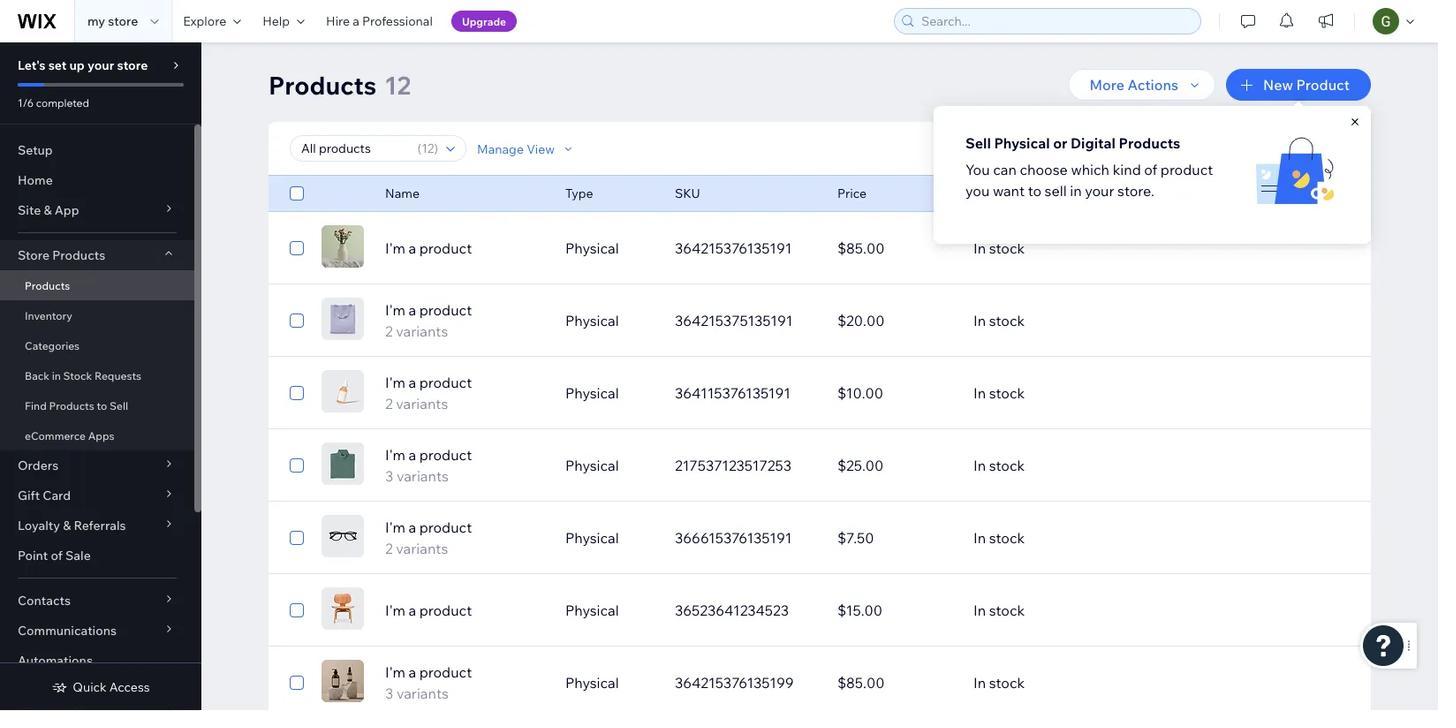 Task type: locate. For each thing, give the bounding box(es) containing it.
366615376135191
[[675, 529, 792, 547]]

in right back
[[52, 369, 61, 382]]

5 in from the top
[[974, 529, 986, 547]]

my store
[[87, 13, 138, 29]]

manage view
[[477, 141, 555, 156]]

categories
[[25, 339, 80, 352]]

2 variants from the top
[[396, 395, 448, 413]]

your right up at the left of the page
[[87, 57, 114, 73]]

3 physical link from the top
[[555, 372, 664, 414]]

communications button
[[0, 616, 194, 646]]

1 vertical spatial of
[[51, 548, 63, 563]]

point of sale link
[[0, 541, 194, 571]]

inventory
[[974, 186, 1028, 201], [25, 309, 72, 322]]

1 vertical spatial i'm a product 3 variants
[[385, 664, 472, 702]]

1 physical link from the top
[[555, 227, 664, 270]]

4 in from the top
[[974, 457, 986, 475]]

store inside sidebar element
[[117, 57, 148, 73]]

1 vertical spatial i'm a product
[[385, 602, 472, 619]]

1 vertical spatial $85.00
[[838, 674, 885, 692]]

4 in stock from the top
[[974, 457, 1025, 475]]

i'm for 364215376135199
[[385, 664, 405, 681]]

None checkbox
[[290, 183, 304, 204], [290, 310, 304, 331], [290, 528, 304, 549], [290, 672, 304, 694], [290, 183, 304, 204], [290, 310, 304, 331], [290, 528, 304, 549], [290, 672, 304, 694]]

physical link for 364215376135191
[[555, 227, 664, 270]]

to left sell at the right
[[1028, 182, 1042, 200]]

1 vertical spatial your
[[1085, 182, 1115, 200]]

1 3 from the top
[[385, 467, 393, 485]]

sell
[[966, 134, 991, 152], [110, 399, 128, 412]]

in stock for 364215375135191
[[974, 312, 1025, 330]]

actions
[[1128, 76, 1179, 94]]

1 i'm a product 2 variants from the top
[[385, 301, 472, 340]]

search... field down new
[[1160, 136, 1344, 161]]

2 3 from the top
[[385, 685, 393, 702]]

loyalty & referrals button
[[0, 511, 194, 541]]

store products button
[[0, 240, 194, 270]]

2 in stock from the top
[[974, 312, 1025, 330]]

2 i'm a product from the top
[[385, 602, 472, 619]]

1 i'm a product link from the top
[[375, 238, 555, 259]]

0 vertical spatial search... field
[[916, 9, 1196, 34]]

1 vertical spatial i'm a product link
[[375, 600, 555, 621]]

product
[[1161, 161, 1213, 178], [420, 239, 472, 257], [420, 301, 472, 319], [420, 374, 472, 391], [420, 446, 472, 464], [420, 519, 472, 536], [420, 602, 472, 619], [420, 664, 472, 681]]

want
[[993, 182, 1025, 200]]

6 stock from the top
[[989, 602, 1025, 619]]

0 vertical spatial i'm a product 3 variants
[[385, 446, 472, 485]]

i'm a product
[[385, 239, 472, 257], [385, 602, 472, 619]]

2 in from the top
[[974, 312, 986, 330]]

automations
[[18, 653, 93, 668]]

1 horizontal spatial your
[[1085, 182, 1115, 200]]

variants for 217537123517253
[[397, 467, 449, 485]]

1 vertical spatial to
[[97, 399, 107, 412]]

in for 364215376135191
[[974, 239, 986, 257]]

1 stock from the top
[[989, 239, 1025, 257]]

inventory up "categories"
[[25, 309, 72, 322]]

1 vertical spatial store
[[117, 57, 148, 73]]

physical
[[994, 134, 1050, 152], [566, 239, 619, 257], [566, 312, 619, 330], [566, 384, 619, 402], [566, 457, 619, 475], [566, 529, 619, 547], [566, 602, 619, 619], [566, 674, 619, 692]]

0 vertical spatial sell
[[966, 134, 991, 152]]

physical for 36523641234523
[[566, 602, 619, 619]]

in for 364115376135191
[[974, 384, 986, 402]]

physical for 217537123517253
[[566, 457, 619, 475]]

physical link for 364115376135191
[[555, 372, 664, 414]]

2 physical link from the top
[[555, 300, 664, 342]]

orders button
[[0, 451, 194, 481]]

1 vertical spatial inventory
[[25, 309, 72, 322]]

1 vertical spatial 3
[[385, 685, 393, 702]]

new
[[1264, 76, 1294, 94]]

3 i'm from the top
[[385, 374, 405, 391]]

categories link
[[0, 330, 194, 361]]

2 vertical spatial i'm a product 2 variants
[[385, 519, 472, 558]]

1 vertical spatial sell
[[110, 399, 128, 412]]

3
[[385, 467, 393, 485], [385, 685, 393, 702]]

0 vertical spatial $85.00 link
[[827, 227, 963, 270]]

in
[[1070, 182, 1082, 200], [52, 369, 61, 382]]

$85.00 link down "$15.00" link
[[827, 662, 963, 704]]

)
[[434, 140, 438, 156]]

i'm for 217537123517253
[[385, 446, 405, 464]]

1 $85.00 link from the top
[[827, 227, 963, 270]]

0 horizontal spatial 12
[[385, 69, 411, 100]]

product
[[1297, 76, 1350, 94]]

i'm
[[385, 239, 405, 257], [385, 301, 405, 319], [385, 374, 405, 391], [385, 446, 405, 464], [385, 519, 405, 536], [385, 602, 405, 619], [385, 664, 405, 681]]

2 i'm a product link from the top
[[375, 600, 555, 621]]

12 down professional on the left of the page
[[385, 69, 411, 100]]

Search... field
[[916, 9, 1196, 34], [1160, 136, 1344, 161]]

3 2 from the top
[[385, 540, 393, 558]]

0 vertical spatial 3
[[385, 467, 393, 485]]

0 horizontal spatial &
[[44, 202, 52, 218]]

0 vertical spatial to
[[1028, 182, 1042, 200]]

& right site on the left top of page
[[44, 202, 52, 218]]

i'm for 364215375135191
[[385, 301, 405, 319]]

gift
[[18, 488, 40, 503]]

2 i'm a product 2 variants from the top
[[385, 374, 472, 413]]

1 horizontal spatial &
[[63, 518, 71, 533]]

3 in stock from the top
[[974, 384, 1025, 402]]

in stock for 364215376135199
[[974, 674, 1025, 692]]

0 horizontal spatial to
[[97, 399, 107, 412]]

0 vertical spatial in
[[1070, 182, 1082, 200]]

4 stock from the top
[[989, 457, 1025, 475]]

your
[[87, 57, 114, 73], [1085, 182, 1115, 200]]

site & app button
[[0, 195, 194, 225]]

inventory inside sidebar element
[[25, 309, 72, 322]]

automations link
[[0, 646, 194, 676]]

0 vertical spatial &
[[44, 202, 52, 218]]

0 horizontal spatial inventory
[[25, 309, 72, 322]]

$85.00 link for 364215376135191
[[827, 227, 963, 270]]

0 vertical spatial 2
[[385, 323, 393, 340]]

0 horizontal spatial your
[[87, 57, 114, 73]]

2 $85.00 link from the top
[[827, 662, 963, 704]]

physical for 364215376135191
[[566, 239, 619, 257]]

3 stock from the top
[[989, 384, 1025, 402]]

in for 364215376135199
[[974, 674, 986, 692]]

kind
[[1113, 161, 1141, 178]]

in inside sell physical or digital products you can choose which kind of product you want to sell in your store.
[[1070, 182, 1082, 200]]

card
[[43, 488, 71, 503]]

$85.00 link down price
[[827, 227, 963, 270]]

1 horizontal spatial to
[[1028, 182, 1042, 200]]

1 in from the top
[[974, 239, 986, 257]]

inventory down can
[[974, 186, 1028, 201]]

3 variants from the top
[[397, 467, 449, 485]]

products inside sell physical or digital products you can choose which kind of product you want to sell in your store.
[[1119, 134, 1181, 152]]

36523641234523
[[675, 602, 789, 619]]

6 in from the top
[[974, 602, 986, 619]]

0 vertical spatial $85.00
[[838, 239, 885, 257]]

1 $85.00 from the top
[[838, 239, 885, 257]]

completed
[[36, 96, 89, 109]]

1 vertical spatial i'm a product 2 variants
[[385, 374, 472, 413]]

app
[[55, 202, 79, 218]]

can
[[993, 161, 1017, 178]]

products up kind
[[1119, 134, 1181, 152]]

of
[[1145, 161, 1158, 178], [51, 548, 63, 563]]

search... field up more
[[916, 9, 1196, 34]]

1 horizontal spatial of
[[1145, 161, 1158, 178]]

access
[[109, 680, 150, 695]]

variants
[[396, 323, 448, 340], [396, 395, 448, 413], [397, 467, 449, 485], [396, 540, 448, 558], [397, 685, 449, 702]]

7 in stock link from the top
[[963, 662, 1297, 704]]

stock for 364215376135191
[[989, 239, 1025, 257]]

in stock
[[974, 239, 1025, 257], [974, 312, 1025, 330], [974, 384, 1025, 402], [974, 457, 1025, 475], [974, 529, 1025, 547], [974, 602, 1025, 619], [974, 674, 1025, 692]]

0 vertical spatial your
[[87, 57, 114, 73]]

6 in stock from the top
[[974, 602, 1025, 619]]

$25.00 link
[[827, 444, 963, 487]]

1 horizontal spatial in
[[1070, 182, 1082, 200]]

stock for 364115376135191
[[989, 384, 1025, 402]]

of right kind
[[1145, 161, 1158, 178]]

digital
[[1071, 134, 1116, 152]]

1 vertical spatial &
[[63, 518, 71, 533]]

requests
[[95, 369, 141, 382]]

sell
[[1045, 182, 1067, 200]]

4 in stock link from the top
[[963, 444, 1297, 487]]

0 vertical spatial store
[[108, 13, 138, 29]]

store right my
[[108, 13, 138, 29]]

sell down requests
[[110, 399, 128, 412]]

1 vertical spatial 2
[[385, 395, 393, 413]]

2 2 from the top
[[385, 395, 393, 413]]

2 i'm from the top
[[385, 301, 405, 319]]

0 horizontal spatial sell
[[110, 399, 128, 412]]

i'm a product 2 variants
[[385, 301, 472, 340], [385, 374, 472, 413], [385, 519, 472, 558]]

hire
[[326, 13, 350, 29]]

Unsaved view field
[[296, 136, 412, 161]]

12 left manage
[[422, 140, 434, 156]]

7 in from the top
[[974, 674, 986, 692]]

5 physical link from the top
[[555, 517, 664, 559]]

to inside sell physical or digital products you can choose which kind of product you want to sell in your store.
[[1028, 182, 1042, 200]]

point
[[18, 548, 48, 563]]

5 in stock link from the top
[[963, 517, 1297, 559]]

stock
[[989, 239, 1025, 257], [989, 312, 1025, 330], [989, 384, 1025, 402], [989, 457, 1025, 475], [989, 529, 1025, 547], [989, 602, 1025, 619], [989, 674, 1025, 692]]

7 in stock from the top
[[974, 674, 1025, 692]]

6 physical link from the top
[[555, 589, 664, 632]]

more
[[1090, 76, 1125, 94]]

physical for 366615376135191
[[566, 529, 619, 547]]

physical link
[[555, 227, 664, 270], [555, 300, 664, 342], [555, 372, 664, 414], [555, 444, 664, 487], [555, 517, 664, 559], [555, 589, 664, 632], [555, 662, 664, 704]]

1 horizontal spatial inventory
[[974, 186, 1028, 201]]

1 vertical spatial in
[[52, 369, 61, 382]]

5 i'm from the top
[[385, 519, 405, 536]]

in stock for 366615376135191
[[974, 529, 1025, 547]]

products down store on the left of the page
[[25, 279, 70, 292]]

2 for 366615376135191
[[385, 540, 393, 558]]

0 vertical spatial of
[[1145, 161, 1158, 178]]

5 in stock from the top
[[974, 529, 1025, 547]]

1 horizontal spatial 12
[[422, 140, 434, 156]]

sell up 'you'
[[966, 134, 991, 152]]

7 physical link from the top
[[555, 662, 664, 704]]

stock for 36523641234523
[[989, 602, 1025, 619]]

1 vertical spatial $85.00 link
[[827, 662, 963, 704]]

of inside sell physical or digital products you can choose which kind of product you want to sell in your store.
[[1145, 161, 1158, 178]]

3 in from the top
[[974, 384, 986, 402]]

of inside sidebar element
[[51, 548, 63, 563]]

1 in stock from the top
[[974, 239, 1025, 257]]

& for loyalty
[[63, 518, 71, 533]]

1 2 from the top
[[385, 323, 393, 340]]

0 vertical spatial 12
[[385, 69, 411, 100]]

in inside sidebar element
[[52, 369, 61, 382]]

store.
[[1118, 182, 1155, 200]]

3 in stock link from the top
[[963, 372, 1297, 414]]

let's
[[18, 57, 46, 73]]

&
[[44, 202, 52, 218], [63, 518, 71, 533]]

in stock for 36523641234523
[[974, 602, 1025, 619]]

0 horizontal spatial in
[[52, 369, 61, 382]]

2 stock from the top
[[989, 312, 1025, 330]]

sku
[[675, 186, 701, 201]]

7 i'm from the top
[[385, 664, 405, 681]]

of left the sale
[[51, 548, 63, 563]]

$15.00 link
[[827, 589, 963, 632]]

4 physical link from the top
[[555, 444, 664, 487]]

4 i'm from the top
[[385, 446, 405, 464]]

your down 'which'
[[1085, 182, 1115, 200]]

0 vertical spatial i'm a product
[[385, 239, 472, 257]]

$85.00 down $15.00
[[838, 674, 885, 692]]

& right loyalty
[[63, 518, 71, 533]]

5 variants from the top
[[397, 685, 449, 702]]

$85.00 down price
[[838, 239, 885, 257]]

4 variants from the top
[[396, 540, 448, 558]]

i'm a product link
[[375, 238, 555, 259], [375, 600, 555, 621]]

i'm a product 3 variants for 364215376135199
[[385, 664, 472, 702]]

store down my store
[[117, 57, 148, 73]]

price
[[838, 186, 867, 201]]

& inside popup button
[[63, 518, 71, 533]]

hire a professional link
[[316, 0, 443, 42]]

upgrade
[[462, 15, 506, 28]]

2 i'm a product 3 variants from the top
[[385, 664, 472, 702]]

i'm a product link for 364215376135191
[[375, 238, 555, 259]]

in stock for 364115376135191
[[974, 384, 1025, 402]]

in right sell at the right
[[1070, 182, 1082, 200]]

store
[[18, 247, 50, 263]]

6 i'm from the top
[[385, 602, 405, 619]]

5 stock from the top
[[989, 529, 1025, 547]]

choose
[[1020, 161, 1068, 178]]

i'm for 366615376135191
[[385, 519, 405, 536]]

your inside sidebar element
[[87, 57, 114, 73]]

2 in stock link from the top
[[963, 300, 1297, 342]]

364215375135191 link
[[664, 300, 827, 342]]

i'm a product for 36523641234523
[[385, 602, 472, 619]]

1 vertical spatial 12
[[422, 140, 434, 156]]

None checkbox
[[290, 238, 304, 259], [290, 383, 304, 404], [290, 455, 304, 476], [290, 600, 304, 621], [290, 238, 304, 259], [290, 383, 304, 404], [290, 455, 304, 476], [290, 600, 304, 621]]

find
[[25, 399, 47, 412]]

store
[[108, 13, 138, 29], [117, 57, 148, 73]]

$85.00 link for 364215376135199
[[827, 662, 963, 704]]

6 in stock link from the top
[[963, 589, 1297, 632]]

0 horizontal spatial of
[[51, 548, 63, 563]]

1 variants from the top
[[396, 323, 448, 340]]

2 $85.00 from the top
[[838, 674, 885, 692]]

12
[[385, 69, 411, 100], [422, 140, 434, 156]]

view
[[527, 141, 555, 156]]

help button
[[252, 0, 316, 42]]

3 i'm a product 2 variants from the top
[[385, 519, 472, 558]]

to
[[1028, 182, 1042, 200], [97, 399, 107, 412]]

7 stock from the top
[[989, 674, 1025, 692]]

2 vertical spatial 2
[[385, 540, 393, 558]]

& for site
[[44, 202, 52, 218]]

to up apps
[[97, 399, 107, 412]]

1 i'm a product 3 variants from the top
[[385, 446, 472, 485]]

0 vertical spatial i'm a product link
[[375, 238, 555, 259]]

1 in stock link from the top
[[963, 227, 1297, 270]]

setup
[[18, 142, 53, 158]]

1 horizontal spatial sell
[[966, 134, 991, 152]]

$85.00
[[838, 239, 885, 257], [838, 674, 885, 692]]

new product button
[[1226, 69, 1371, 101]]

0 vertical spatial i'm a product 2 variants
[[385, 301, 472, 340]]

$10.00
[[838, 384, 884, 402]]

physical inside sell physical or digital products you can choose which kind of product you want to sell in your store.
[[994, 134, 1050, 152]]

$85.00 link
[[827, 227, 963, 270], [827, 662, 963, 704]]

orders
[[18, 458, 58, 473]]

products up products link
[[52, 247, 105, 263]]

in
[[974, 239, 986, 257], [974, 312, 986, 330], [974, 384, 986, 402], [974, 457, 986, 475], [974, 529, 986, 547], [974, 602, 986, 619], [974, 674, 986, 692]]

1 i'm a product from the top
[[385, 239, 472, 257]]

sell inside sidebar element
[[110, 399, 128, 412]]

& inside popup button
[[44, 202, 52, 218]]



Task type: vqa. For each thing, say whether or not it's contained in the screenshot.
elements
no



Task type: describe. For each thing, give the bounding box(es) containing it.
back in stock requests
[[25, 369, 141, 382]]

sell inside sell physical or digital products you can choose which kind of product you want to sell in your store.
[[966, 134, 991, 152]]

products down the hire
[[269, 69, 377, 100]]

364115376135191 link
[[664, 372, 827, 414]]

0 vertical spatial inventory
[[974, 186, 1028, 201]]

$85.00 for 364215376135199
[[838, 674, 885, 692]]

referrals
[[74, 518, 126, 533]]

more actions
[[1090, 76, 1179, 94]]

store products
[[18, 247, 105, 263]]

quick
[[73, 680, 107, 695]]

physical link for 366615376135191
[[555, 517, 664, 559]]

more actions button
[[1069, 69, 1216, 101]]

1 vertical spatial search... field
[[1160, 136, 1344, 161]]

loyalty
[[18, 518, 60, 533]]

$85.00 for 364215376135191
[[838, 239, 885, 257]]

12 for products 12
[[385, 69, 411, 100]]

manage view button
[[477, 141, 576, 157]]

variants for 364215375135191
[[396, 323, 448, 340]]

i'm a product 2 variants for 366615376135191
[[385, 519, 472, 558]]

in for 36523641234523
[[974, 602, 986, 619]]

$15.00
[[838, 602, 883, 619]]

in for 364215375135191
[[974, 312, 986, 330]]

products link
[[0, 270, 194, 300]]

stock for 364215375135191
[[989, 312, 1025, 330]]

hire a professional
[[326, 13, 433, 29]]

sidebar element
[[0, 42, 201, 711]]

12 for ( 12 )
[[422, 140, 434, 156]]

in stock link for 36523641234523
[[963, 589, 1297, 632]]

physical link for 217537123517253
[[555, 444, 664, 487]]

i'm a product 2 variants for 364215375135191
[[385, 301, 472, 340]]

in stock link for 217537123517253
[[963, 444, 1297, 487]]

3 for 217537123517253
[[385, 467, 393, 485]]

loyalty & referrals
[[18, 518, 126, 533]]

stock for 217537123517253
[[989, 457, 1025, 475]]

filter
[[1007, 140, 1037, 156]]

$7.50 link
[[827, 517, 963, 559]]

217537123517253 link
[[664, 444, 827, 487]]

you
[[966, 161, 990, 178]]

point of sale
[[18, 548, 91, 563]]

in stock link for 366615376135191
[[963, 517, 1297, 559]]

1/6 completed
[[18, 96, 89, 109]]

product inside sell physical or digital products you can choose which kind of product you want to sell in your store.
[[1161, 161, 1213, 178]]

variants for 364115376135191
[[396, 395, 448, 413]]

explore
[[183, 13, 226, 29]]

contacts button
[[0, 586, 194, 616]]

back in stock requests link
[[0, 361, 194, 391]]

variants for 366615376135191
[[396, 540, 448, 558]]

physical link for 364215375135191
[[555, 300, 664, 342]]

366615376135191 link
[[664, 517, 827, 559]]

i'm a product link for 36523641234523
[[375, 600, 555, 621]]

sell physical or digital products you can choose which kind of product you want to sell in your store.
[[966, 134, 1213, 200]]

$20.00
[[838, 312, 885, 330]]

or
[[1053, 134, 1068, 152]]

ecommerce apps
[[25, 429, 114, 442]]

364215376135191 link
[[664, 227, 827, 270]]

in stock for 217537123517253
[[974, 457, 1025, 475]]

364215376135199 link
[[664, 662, 827, 704]]

(
[[418, 140, 422, 156]]

364115376135191
[[675, 384, 791, 402]]

2 for 364215375135191
[[385, 323, 393, 340]]

( 12 )
[[418, 140, 438, 156]]

$10.00 link
[[827, 372, 963, 414]]

site
[[18, 202, 41, 218]]

in stock link for 364215375135191
[[963, 300, 1297, 342]]

products inside "popup button"
[[52, 247, 105, 263]]

in stock link for 364215376135199
[[963, 662, 1297, 704]]

364215376135199
[[675, 674, 794, 692]]

i'm a product 3 variants for 217537123517253
[[385, 446, 472, 485]]

you
[[966, 182, 990, 200]]

i'm for 364115376135191
[[385, 374, 405, 391]]

apps
[[88, 429, 114, 442]]

ecommerce
[[25, 429, 86, 442]]

2 for 364115376135191
[[385, 395, 393, 413]]

products up ecommerce apps
[[49, 399, 94, 412]]

stock
[[63, 369, 92, 382]]

364215375135191
[[675, 312, 793, 330]]

set
[[48, 57, 67, 73]]

quick access button
[[52, 680, 150, 695]]

in for 217537123517253
[[974, 457, 986, 475]]

in for 366615376135191
[[974, 529, 986, 547]]

name
[[385, 186, 420, 201]]

communications
[[18, 623, 117, 638]]

in stock link for 364215376135191
[[963, 227, 1297, 270]]

help
[[263, 13, 290, 29]]

stock for 364215376135199
[[989, 674, 1025, 692]]

physical for 364115376135191
[[566, 384, 619, 402]]

stock for 366615376135191
[[989, 529, 1025, 547]]

let's set up your store
[[18, 57, 148, 73]]

variants for 364215376135199
[[397, 685, 449, 702]]

upgrade button
[[451, 11, 517, 32]]

my
[[87, 13, 105, 29]]

find products to sell link
[[0, 391, 194, 421]]

3 for 364215376135199
[[385, 685, 393, 702]]

contacts
[[18, 593, 71, 608]]

gift card button
[[0, 481, 194, 511]]

to inside sidebar element
[[97, 399, 107, 412]]

in stock for 364215376135191
[[974, 239, 1025, 257]]

217537123517253
[[675, 457, 792, 475]]

products 12
[[269, 69, 411, 100]]

physical link for 36523641234523
[[555, 589, 664, 632]]

professional
[[362, 13, 433, 29]]

i'm a product for 364215376135191
[[385, 239, 472, 257]]

physical link for 364215376135199
[[555, 662, 664, 704]]

type
[[566, 186, 594, 201]]

home link
[[0, 165, 194, 195]]

gift card
[[18, 488, 71, 503]]

sale
[[65, 548, 91, 563]]

$20.00 link
[[827, 300, 963, 342]]

back
[[25, 369, 49, 382]]

which
[[1071, 161, 1110, 178]]

i'm a product 2 variants for 364115376135191
[[385, 374, 472, 413]]

physical for 364215376135199
[[566, 674, 619, 692]]

1/6
[[18, 96, 34, 109]]

physical for 364215375135191
[[566, 312, 619, 330]]

setup link
[[0, 135, 194, 165]]

your inside sell physical or digital products you can choose which kind of product you want to sell in your store.
[[1085, 182, 1115, 200]]

$25.00
[[838, 457, 884, 475]]

site & app
[[18, 202, 79, 218]]

$7.50
[[838, 529, 874, 547]]

1 i'm from the top
[[385, 239, 405, 257]]

in stock link for 364115376135191
[[963, 372, 1297, 414]]



